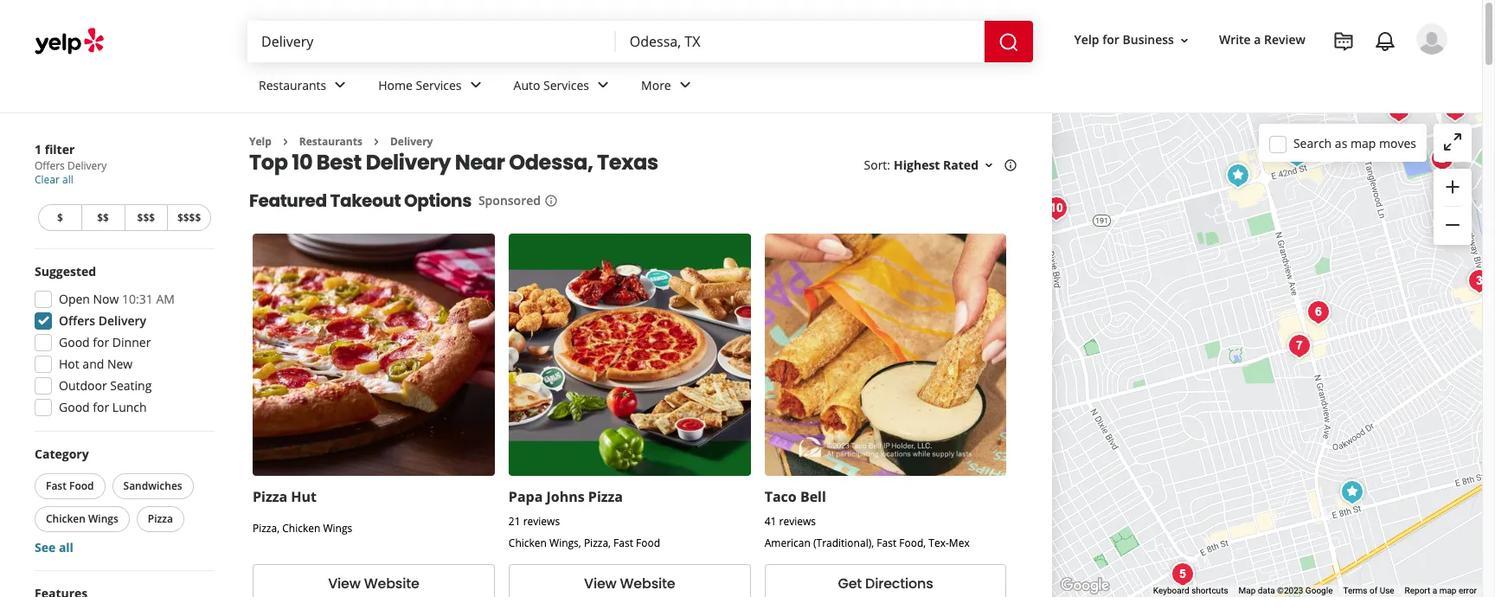 Task type: vqa. For each thing, say whether or not it's contained in the screenshot.
to in "Hotel exceeded expectations. Check in was fast and easy. Convenient, free parking right outside the front door. Pool looked nice but I didn't use it. Room was comfortable. Good spot to stop in route Oakhurst."
no



Task type: locate. For each thing, give the bounding box(es) containing it.
reviews inside taco bell 41 reviews american (traditional), fast food, tex-mex
[[779, 514, 816, 529]]

1 horizontal spatial none field
[[630, 32, 971, 51]]

fast inside taco bell 41 reviews american (traditional), fast food, tex-mex
[[877, 536, 897, 551]]

food
[[69, 479, 94, 493], [636, 536, 661, 551]]

sandwiches button
[[112, 473, 194, 499]]

0 horizontal spatial yelp
[[249, 134, 272, 149]]

1 vertical spatial yelp
[[249, 134, 272, 149]]

projects image
[[1334, 31, 1355, 52]]

0 horizontal spatial reviews
[[523, 514, 560, 529]]

0 horizontal spatial pizza
[[148, 512, 173, 526]]

1 horizontal spatial website
[[620, 574, 676, 594]]

restaurants link
[[245, 62, 365, 113], [299, 134, 363, 149]]

takeout
[[330, 189, 401, 213]]

pizza inside pizza 'button'
[[148, 512, 173, 526]]

chicken up see all button
[[46, 512, 86, 526]]

food inside button
[[69, 479, 94, 493]]

for for dinner
[[93, 334, 109, 351]]

taco
[[765, 488, 797, 507]]

good up hot
[[59, 334, 90, 351]]

pizza for pizza
[[148, 512, 173, 526]]

0 horizontal spatial none field
[[261, 32, 602, 51]]

0 horizontal spatial fast
[[46, 479, 67, 493]]

1 horizontal spatial 16 info v2 image
[[1004, 159, 1018, 172]]

delivery
[[390, 134, 433, 149], [366, 148, 451, 177], [67, 158, 107, 173], [98, 312, 146, 329]]

good for good for dinner
[[59, 334, 90, 351]]

more link
[[628, 62, 710, 113]]

1 vertical spatial for
[[93, 334, 109, 351]]

none field up home services
[[261, 32, 602, 51]]

2 reviews from the left
[[779, 514, 816, 529]]

1 vertical spatial a
[[1433, 586, 1438, 596]]

16 info v2 image
[[1004, 159, 1018, 172], [544, 194, 558, 208]]

1 horizontal spatial food
[[636, 536, 661, 551]]

get
[[838, 574, 862, 594]]

outdoor seating
[[59, 377, 152, 394]]

fast left the food,
[[877, 536, 897, 551]]

good
[[59, 334, 90, 351], [59, 399, 90, 415]]

yelp left business
[[1075, 32, 1100, 48]]

options
[[404, 189, 472, 213]]

view for 2nd view website link from the right
[[328, 574, 361, 594]]

pizza hut
[[253, 488, 317, 507]]

$$ button
[[81, 204, 124, 231]]

2 horizontal spatial 24 chevron down v2 image
[[675, 75, 696, 96]]

open now 10:31 am
[[59, 291, 175, 307]]

pizza right johns at the bottom of the page
[[588, 488, 623, 507]]

fast
[[46, 479, 67, 493], [614, 536, 634, 551], [877, 536, 897, 551]]

big daddy's catfish & chicken image
[[1039, 191, 1074, 225]]

delivery down the filter
[[67, 158, 107, 173]]

food up the chicken wings
[[69, 479, 94, 493]]

1 vertical spatial good
[[59, 399, 90, 415]]

2 vertical spatial for
[[93, 399, 109, 415]]

yelp for business button
[[1068, 25, 1199, 56]]

rated
[[944, 157, 979, 173]]

delivery up options
[[366, 148, 451, 177]]

pizza
[[253, 488, 288, 507], [588, 488, 623, 507], [148, 512, 173, 526]]

services right the home
[[416, 77, 462, 93]]

16 chevron down v2 image
[[1178, 33, 1192, 47]]

1 horizontal spatial reviews
[[779, 514, 816, 529]]

for down outdoor seating
[[93, 399, 109, 415]]

1 horizontal spatial a
[[1433, 586, 1438, 596]]

1 horizontal spatial services
[[544, 77, 589, 93]]

fast right 'wings,'
[[614, 536, 634, 551]]

1 view from the left
[[328, 574, 361, 594]]

view website
[[328, 574, 419, 594], [584, 574, 676, 594]]

group
[[1434, 169, 1472, 245], [29, 263, 215, 422], [31, 446, 215, 557]]

see all button
[[35, 539, 73, 556]]

24 chevron down v2 image left auto
[[465, 75, 486, 96]]

a right report
[[1433, 586, 1438, 596]]

a right write
[[1254, 32, 1262, 48]]

odessa,
[[509, 148, 593, 177]]

2 none field from the left
[[630, 32, 971, 51]]

business
[[1123, 32, 1175, 48]]

0 horizontal spatial view website
[[328, 574, 419, 594]]

1 services from the left
[[416, 77, 462, 93]]

a
[[1254, 32, 1262, 48], [1433, 586, 1438, 596]]

©2023
[[1278, 586, 1304, 596]]

None search field
[[248, 21, 1037, 62]]

pizza, down pizza hut
[[253, 521, 280, 536]]

16 chevron right v2 image
[[370, 135, 383, 149]]

good down the outdoor at the bottom left
[[59, 399, 90, 415]]

reviews up american
[[779, 514, 816, 529]]

2 view from the left
[[584, 574, 617, 594]]

1 view website from the left
[[328, 574, 419, 594]]

pizza down sandwiches button
[[148, 512, 173, 526]]

0 vertical spatial restaurants
[[259, 77, 327, 93]]

all right see
[[59, 539, 73, 556]]

yelp inside button
[[1075, 32, 1100, 48]]

jimmy john's image
[[1438, 91, 1473, 126]]

best
[[317, 148, 362, 177]]

fast food
[[46, 479, 94, 493]]

food right 'wings,'
[[636, 536, 661, 551]]

fast down category
[[46, 479, 67, 493]]

16 info v2 image for top 10 best delivery near odessa, texas
[[1004, 159, 1018, 172]]

1 none field from the left
[[261, 32, 602, 51]]

24 chevron down v2 image inside auto services link
[[593, 75, 614, 96]]

view down the "papa johns pizza 21 reviews chicken wings, pizza, fast food"
[[584, 574, 617, 594]]

chicken inside button
[[46, 512, 86, 526]]

1 horizontal spatial view website
[[584, 574, 676, 594]]

16 info v2 image right rated
[[1004, 159, 1018, 172]]

keyboard shortcuts button
[[1154, 585, 1229, 597]]

0 vertical spatial food
[[69, 479, 94, 493]]

map for moves
[[1351, 135, 1377, 151]]

1 horizontal spatial yelp
[[1075, 32, 1100, 48]]

0 horizontal spatial a
[[1254, 32, 1262, 48]]

0 vertical spatial group
[[1434, 169, 1472, 245]]

yelp
[[1075, 32, 1100, 48], [249, 134, 272, 149]]

view down pizza, chicken wings
[[328, 574, 361, 594]]

$$$$ button
[[167, 204, 211, 231]]

0 vertical spatial a
[[1254, 32, 1262, 48]]

yelp left 16 chevron right v2 image
[[249, 134, 272, 149]]

3 24 chevron down v2 image from the left
[[675, 75, 696, 96]]

1 horizontal spatial view
[[584, 574, 617, 594]]

clear
[[35, 172, 60, 187]]

0 vertical spatial 16 info v2 image
[[1004, 159, 1018, 172]]

2 services from the left
[[544, 77, 589, 93]]

delivery link
[[390, 134, 433, 149]]

2 good from the top
[[59, 399, 90, 415]]

all
[[62, 172, 73, 187], [59, 539, 73, 556]]

for left business
[[1103, 32, 1120, 48]]

0 horizontal spatial 24 chevron down v2 image
[[465, 75, 486, 96]]

0 vertical spatial offers
[[35, 158, 65, 173]]

0 vertical spatial yelp
[[1075, 32, 1100, 48]]

0 horizontal spatial map
[[1351, 135, 1377, 151]]

none field find
[[261, 32, 602, 51]]

0 horizontal spatial view
[[328, 574, 361, 594]]

sponsored
[[479, 193, 541, 209]]

reviews right 21 in the left bottom of the page
[[523, 514, 560, 529]]

0 horizontal spatial chicken
[[46, 512, 86, 526]]

0 horizontal spatial 16 info v2 image
[[544, 194, 558, 208]]

wings
[[88, 512, 118, 526], [323, 521, 352, 536]]

map right as
[[1351, 135, 1377, 151]]

None field
[[261, 32, 602, 51], [630, 32, 971, 51]]

1 horizontal spatial chicken
[[282, 521, 321, 536]]

chicken down 21 in the left bottom of the page
[[509, 536, 547, 551]]

all right clear
[[62, 172, 73, 187]]

for for lunch
[[93, 399, 109, 415]]

restaurants left 24 chevron down v2 icon in the left top of the page
[[259, 77, 327, 93]]

0 horizontal spatial services
[[416, 77, 462, 93]]

featured
[[249, 189, 327, 213]]

yelp for yelp link
[[249, 134, 272, 149]]

open
[[59, 291, 90, 307]]

(traditional),
[[814, 536, 874, 551]]

1 vertical spatial all
[[59, 539, 73, 556]]

0 horizontal spatial view website link
[[253, 565, 495, 597]]

1 vertical spatial group
[[29, 263, 215, 422]]

pizza, chicken wings
[[253, 521, 352, 536]]

1 good from the top
[[59, 334, 90, 351]]

2 horizontal spatial fast
[[877, 536, 897, 551]]

services
[[416, 77, 462, 93], [544, 77, 589, 93]]

wings,
[[550, 536, 581, 551]]

1 horizontal spatial 24 chevron down v2 image
[[593, 75, 614, 96]]

map left error
[[1440, 586, 1457, 596]]

write a review link
[[1213, 25, 1313, 56]]

restaurants right 16 chevron right v2 image
[[299, 134, 363, 149]]

24 chevron down v2 image
[[330, 75, 351, 96]]

papa
[[509, 488, 543, 507]]

0 horizontal spatial food
[[69, 479, 94, 493]]

chicken inside the "papa johns pizza 21 reviews chicken wings, pizza, fast food"
[[509, 536, 547, 551]]

Find text field
[[261, 32, 602, 51]]

24 chevron down v2 image right more
[[675, 75, 696, 96]]

home
[[378, 77, 413, 93]]

1 vertical spatial 16 info v2 image
[[544, 194, 558, 208]]

1 horizontal spatial pizza
[[253, 488, 288, 507]]

pizza, right 'wings,'
[[584, 536, 611, 551]]

services right auto
[[544, 77, 589, 93]]

view website link
[[253, 565, 495, 597], [509, 565, 751, 597]]

24 chevron down v2 image
[[465, 75, 486, 96], [593, 75, 614, 96], [675, 75, 696, 96]]

get directions link
[[765, 565, 1007, 597]]

restaurants link right 16 chevron right v2 image
[[299, 134, 363, 149]]

restaurants link up 16 chevron right v2 image
[[245, 62, 365, 113]]

1 horizontal spatial pizza,
[[584, 536, 611, 551]]

0 horizontal spatial wings
[[88, 512, 118, 526]]

pizza hut link
[[253, 488, 317, 507]]

write
[[1220, 32, 1251, 48]]

zoom in image
[[1443, 176, 1464, 197]]

24 chevron down v2 image for auto services
[[593, 75, 614, 96]]

2 horizontal spatial chicken
[[509, 536, 547, 551]]

0 horizontal spatial pizza,
[[253, 521, 280, 536]]

0 vertical spatial map
[[1351, 135, 1377, 151]]

group containing suggested
[[29, 263, 215, 422]]

24 chevron down v2 image inside more link
[[675, 75, 696, 96]]

food,
[[900, 536, 926, 551]]

chicken wings
[[46, 512, 118, 526]]

papa johns pizza link
[[509, 488, 623, 507]]

hut
[[291, 488, 317, 507]]

delivery inside 'group'
[[98, 312, 146, 329]]

1 24 chevron down v2 image from the left
[[465, 75, 486, 96]]

1 horizontal spatial fast
[[614, 536, 634, 551]]

search image
[[998, 32, 1019, 52]]

1 horizontal spatial view website link
[[509, 565, 751, 597]]

1 vertical spatial offers
[[59, 312, 95, 329]]

pizza button
[[137, 506, 184, 532]]

16 info v2 image down odessa,
[[544, 194, 558, 208]]

delivery down open now 10:31 am
[[98, 312, 146, 329]]

2 horizontal spatial pizza
[[588, 488, 623, 507]]

1 vertical spatial food
[[636, 536, 661, 551]]

1 reviews from the left
[[523, 514, 560, 529]]

$$$$
[[177, 210, 201, 225]]

0 horizontal spatial website
[[364, 574, 419, 594]]

16 chevron right v2 image
[[279, 135, 292, 149]]

google
[[1306, 586, 1333, 596]]

keyboard
[[1154, 586, 1190, 596]]

expand map image
[[1443, 131, 1464, 152]]

featured takeout options
[[249, 189, 472, 213]]

0 vertical spatial all
[[62, 172, 73, 187]]

for down offers delivery
[[93, 334, 109, 351]]

user actions element
[[1061, 22, 1472, 128]]

highest rated button
[[894, 157, 996, 173]]

offers down the filter
[[35, 158, 65, 173]]

report a map error link
[[1405, 586, 1478, 596]]

delivery right 16 chevron right v2 icon
[[390, 134, 433, 149]]

1 vertical spatial map
[[1440, 586, 1457, 596]]

offers down the open
[[59, 312, 95, 329]]

0 vertical spatial for
[[1103, 32, 1120, 48]]

0 vertical spatial good
[[59, 334, 90, 351]]

and
[[83, 356, 104, 372]]

1 vertical spatial restaurants link
[[299, 134, 363, 149]]

24 chevron down v2 image inside "home services" link
[[465, 75, 486, 96]]

2 24 chevron down v2 image from the left
[[593, 75, 614, 96]]

24 chevron down v2 image right auto services
[[593, 75, 614, 96]]

suggested
[[35, 263, 96, 280]]

business categories element
[[245, 62, 1448, 113]]

fast inside button
[[46, 479, 67, 493]]

none field up business categories element
[[630, 32, 971, 51]]

map
[[1239, 586, 1256, 596]]

pizza left hut
[[253, 488, 288, 507]]

1 horizontal spatial map
[[1440, 586, 1457, 596]]

zoom out image
[[1443, 215, 1464, 236]]

sort: highest rated
[[864, 157, 979, 173]]

auto
[[514, 77, 540, 93]]

1
[[35, 141, 42, 158]]

2 vertical spatial group
[[31, 446, 215, 557]]

view
[[328, 574, 361, 594], [584, 574, 617, 594]]

all inside 'group'
[[59, 539, 73, 556]]

chicken down hut
[[282, 521, 321, 536]]

chicken wings button
[[35, 506, 130, 532]]

21
[[509, 514, 521, 529]]

seating
[[110, 377, 152, 394]]

for inside button
[[1103, 32, 1120, 48]]



Task type: describe. For each thing, give the bounding box(es) containing it.
1 filter offers delivery clear all
[[35, 141, 107, 187]]

flair taverna image
[[1462, 264, 1496, 298]]

fun noodle bar image
[[1301, 295, 1336, 329]]

write a review
[[1220, 32, 1306, 48]]

report
[[1405, 586, 1431, 596]]

highest
[[894, 157, 940, 173]]

2 website from the left
[[620, 574, 676, 594]]

keyboard shortcuts
[[1154, 586, 1229, 596]]

lunch
[[112, 399, 147, 415]]

google image
[[1057, 575, 1114, 597]]

2 view website from the left
[[584, 574, 676, 594]]

24 chevron down v2 image for more
[[675, 75, 696, 96]]

yelp for business
[[1075, 32, 1175, 48]]

taco bell image
[[1280, 137, 1314, 172]]

search as map moves
[[1294, 135, 1417, 151]]

home services
[[378, 77, 462, 93]]

fast food button
[[35, 473, 105, 499]]

review
[[1265, 32, 1306, 48]]

1 website from the left
[[364, 574, 419, 594]]

pizza inside the "papa johns pizza 21 reviews chicken wings, pizza, fast food"
[[588, 488, 623, 507]]

am
[[156, 291, 175, 307]]

good for good for lunch
[[59, 399, 90, 415]]

use
[[1380, 586, 1395, 596]]

for for business
[[1103, 32, 1120, 48]]

services for auto services
[[544, 77, 589, 93]]

the sandwichery sandwich shop image
[[1165, 557, 1200, 592]]

yelp for yelp for business
[[1075, 32, 1100, 48]]

now
[[93, 291, 119, 307]]

papa johns pizza 21 reviews chicken wings, pizza, fast food
[[509, 488, 661, 551]]

sort:
[[864, 157, 891, 173]]

taco bell 41 reviews american (traditional), fast food, tex-mex
[[765, 488, 970, 551]]

notifications image
[[1375, 31, 1396, 52]]

auto services link
[[500, 62, 628, 113]]

top
[[249, 148, 288, 177]]

see all
[[35, 539, 73, 556]]

reviews inside the "papa johns pizza 21 reviews chicken wings, pizza, fast food"
[[523, 514, 560, 529]]

2 view website link from the left
[[509, 565, 751, 597]]

sandwiches
[[123, 479, 182, 493]]

wings inside button
[[88, 512, 118, 526]]

offers inside 1 filter offers delivery clear all
[[35, 158, 65, 173]]

16 info v2 image for featured takeout options
[[544, 194, 558, 208]]

view for second view website link
[[584, 574, 617, 594]]

restaurants inside business categories element
[[259, 77, 327, 93]]

auto services
[[514, 77, 589, 93]]

1 vertical spatial restaurants
[[299, 134, 363, 149]]

filter
[[45, 141, 75, 158]]

group containing category
[[31, 446, 215, 557]]

teak & charlie's jersey girl pizza image
[[1425, 142, 1460, 176]]

$
[[57, 210, 63, 225]]

hot
[[59, 356, 79, 372]]

none field near
[[630, 32, 971, 51]]

texas
[[597, 148, 659, 177]]

pizza hut image
[[1335, 475, 1370, 509]]

$ button
[[38, 204, 81, 231]]

clear all link
[[35, 172, 73, 187]]

41
[[765, 514, 777, 529]]

as
[[1335, 135, 1348, 151]]

map data ©2023 google
[[1239, 586, 1333, 596]]

error
[[1459, 586, 1478, 596]]

$$$
[[137, 210, 155, 225]]

shortcuts
[[1192, 586, 1229, 596]]

delivery inside 1 filter offers delivery clear all
[[67, 158, 107, 173]]

food inside the "papa johns pizza 21 reviews chicken wings, pizza, fast food"
[[636, 536, 661, 551]]

report a map error
[[1405, 586, 1478, 596]]

terms
[[1344, 586, 1368, 596]]

directions
[[866, 574, 934, 594]]

a for write
[[1254, 32, 1262, 48]]

fast inside the "papa johns pizza 21 reviews chicken wings, pizza, fast food"
[[614, 536, 634, 551]]

$$$ button
[[124, 204, 167, 231]]

terms of use
[[1344, 586, 1395, 596]]

data
[[1258, 586, 1275, 596]]

get directions
[[838, 574, 934, 594]]

see
[[35, 539, 56, 556]]

papa johns pizza image
[[1221, 158, 1255, 193]]

terms of use link
[[1344, 586, 1395, 596]]

pizza for pizza hut
[[253, 488, 288, 507]]

mex
[[949, 536, 970, 551]]

10:31
[[122, 291, 153, 307]]

category
[[35, 446, 89, 462]]

pizza, inside the "papa johns pizza 21 reviews chicken wings, pizza, fast food"
[[584, 536, 611, 551]]

map for error
[[1440, 586, 1457, 596]]

1 horizontal spatial wings
[[323, 521, 352, 536]]

moves
[[1380, 135, 1417, 151]]

services for home services
[[416, 77, 462, 93]]

yelp link
[[249, 134, 272, 149]]

10 sports bar & grill image
[[1382, 92, 1416, 127]]

map region
[[853, 91, 1496, 597]]

more
[[641, 77, 671, 93]]

home services link
[[365, 62, 500, 113]]

0 vertical spatial restaurants link
[[245, 62, 365, 113]]

good for lunch
[[59, 399, 147, 415]]

1 view website link from the left
[[253, 565, 495, 597]]

mi piaci image
[[1282, 328, 1317, 363]]

taco bell link
[[765, 488, 826, 507]]

tex-
[[929, 536, 949, 551]]

10
[[292, 148, 313, 177]]

hot and new
[[59, 356, 133, 372]]

$$
[[97, 210, 109, 225]]

new
[[107, 356, 133, 372]]

bell
[[801, 488, 826, 507]]

top 10 best delivery near odessa, texas
[[249, 148, 659, 177]]

of
[[1370, 586, 1378, 596]]

search
[[1294, 135, 1332, 151]]

offers delivery
[[59, 312, 146, 329]]

a for report
[[1433, 586, 1438, 596]]

all inside 1 filter offers delivery clear all
[[62, 172, 73, 187]]

good for dinner
[[59, 334, 151, 351]]

near
[[455, 148, 505, 177]]

Near text field
[[630, 32, 971, 51]]

american
[[765, 536, 811, 551]]

dinner
[[112, 334, 151, 351]]

johns
[[547, 488, 585, 507]]

24 chevron down v2 image for home services
[[465, 75, 486, 96]]



